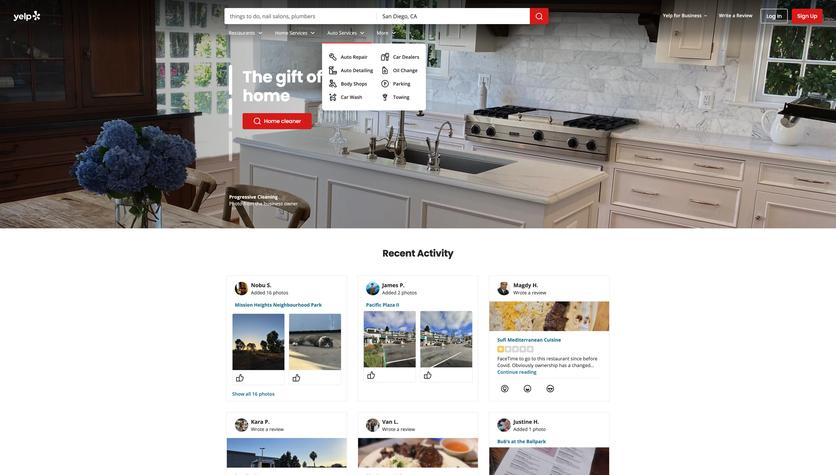 Task type: locate. For each thing, give the bounding box(es) containing it.
at
[[511, 438, 516, 445]]

24 funny v2 image
[[524, 385, 532, 393]]

like feed item image
[[367, 371, 375, 379], [424, 371, 432, 379]]

services
[[290, 30, 307, 36], [339, 30, 357, 36]]

cleaning
[[257, 194, 278, 200]]

magdy h. link
[[514, 282, 538, 289]]

1 vertical spatial home
[[264, 117, 280, 125]]

1 vertical spatial the
[[517, 438, 525, 445]]

0 vertical spatial 16
[[266, 290, 272, 296]]

0 horizontal spatial like feed item image
[[236, 374, 244, 382]]

menu
[[322, 44, 426, 111]]

parking
[[393, 81, 410, 87]]

16
[[266, 290, 272, 296], [252, 391, 258, 397]]

photos inside the nobu s. added 16 photos
[[273, 290, 288, 296]]

review for h.
[[532, 290, 546, 296]]

16 inside 'dropdown button'
[[252, 391, 258, 397]]

0 vertical spatial h.
[[533, 282, 538, 289]]

wrote inside "van l. wrote a review"
[[382, 426, 396, 432]]

16 down s.
[[266, 290, 272, 296]]

2 horizontal spatial review
[[532, 290, 546, 296]]

a inside kara p. wrote a review
[[266, 426, 268, 432]]

a inside magdy h. wrote a review
[[528, 290, 531, 296]]

None search field
[[0, 0, 836, 111]]

h. right magdy
[[533, 282, 538, 289]]

24 chevron down v2 image right more
[[390, 29, 398, 37]]

h. inside magdy h. wrote a review
[[533, 282, 538, 289]]

0 vertical spatial the
[[255, 200, 263, 207]]

oil change link
[[378, 64, 422, 77]]

p. inside kara p. wrote a review
[[265, 418, 270, 425]]

review inside kara p. wrote a review
[[269, 426, 284, 432]]

pacific plaza ii
[[366, 302, 399, 308]]

24 chevron down v2 image for home services
[[309, 29, 317, 37]]

1 horizontal spatial 24 chevron down v2 image
[[309, 29, 317, 37]]

a right write
[[733, 12, 735, 19]]

2 none field from the left
[[383, 12, 525, 20]]

0 vertical spatial auto
[[328, 30, 338, 36]]

24 chevron down v2 image right restaurants
[[256, 29, 264, 37]]

p. up 2
[[400, 282, 405, 289]]

added down justine
[[514, 426, 528, 432]]

review
[[532, 290, 546, 296], [269, 426, 284, 432], [401, 426, 415, 432]]

1 horizontal spatial services
[[339, 30, 357, 36]]

added down the james
[[382, 290, 396, 296]]

wrote for van
[[382, 426, 396, 432]]

home
[[275, 30, 288, 36], [264, 117, 280, 125]]

up
[[810, 12, 817, 20]]

auto detailing link
[[326, 64, 376, 77]]

review for l.
[[401, 426, 415, 432]]

business
[[682, 12, 702, 19]]

home down find text field on the top of the page
[[275, 30, 288, 36]]

auto for auto repair
[[341, 54, 352, 60]]

1 horizontal spatial wrote
[[382, 426, 396, 432]]

a inside search field
[[733, 12, 735, 19]]

1 select slide image from the top
[[229, 65, 232, 95]]

parking link
[[378, 77, 422, 90]]

24 chevron down v2 image for restaurants
[[256, 29, 264, 37]]

24 auto repair v2 image
[[329, 53, 337, 61]]

home right 24 search v2 icon
[[264, 117, 280, 125]]

car right 24 car dealer v2 icon
[[393, 54, 401, 60]]

1 vertical spatial 16
[[252, 391, 258, 397]]

added down 'nobu'
[[251, 290, 265, 296]]

home
[[243, 84, 290, 107]]

services left 24 chevron down v2 image
[[339, 30, 357, 36]]

restaurants
[[229, 30, 255, 36]]

explore recent activity section section
[[221, 229, 615, 475]]

0 vertical spatial p.
[[400, 282, 405, 289]]

in
[[777, 12, 782, 20]]

16 inside the nobu s. added 16 photos
[[266, 290, 272, 296]]

plaza
[[383, 302, 395, 308]]

photos right all
[[259, 391, 275, 397]]

home cleaner
[[264, 117, 301, 125]]

bub's
[[497, 438, 510, 445]]

None field
[[230, 12, 372, 20], [383, 12, 525, 20]]

a inside the gift of a clean home
[[325, 66, 336, 88]]

1 vertical spatial p.
[[265, 418, 270, 425]]

3 24 chevron down v2 image from the left
[[390, 29, 398, 37]]

h. inside justine h. added 1 photo
[[534, 418, 539, 425]]

write a review link
[[716, 9, 755, 21]]

progressive cleaning photo from the business owner
[[229, 194, 298, 207]]

review inside "van l. wrote a review"
[[401, 426, 415, 432]]

24 auto detailing v2 image
[[329, 66, 337, 74]]

services down find text field on the top of the page
[[290, 30, 307, 36]]

1 horizontal spatial 16
[[266, 290, 272, 296]]

p.
[[400, 282, 405, 289], [265, 418, 270, 425]]

photo of james p. image
[[366, 282, 380, 295]]

24 chevron down v2 image down find text field on the top of the page
[[309, 29, 317, 37]]

24 chevron down v2 image inside home services link
[[309, 29, 317, 37]]

2 like feed item image from the left
[[293, 374, 301, 382]]

a right "of"
[[325, 66, 336, 88]]

yelp
[[663, 12, 673, 19]]

auto right 24 auto repair v2 image
[[341, 54, 352, 60]]

24 chevron down v2 image inside more link
[[390, 29, 398, 37]]

1 horizontal spatial car
[[393, 54, 401, 60]]

search image
[[535, 12, 543, 20]]

1 vertical spatial h.
[[534, 418, 539, 425]]

show
[[232, 391, 244, 397]]

None search field
[[225, 8, 550, 24]]

16 chevron down v2 image
[[703, 13, 708, 18]]

review inside magdy h. wrote a review
[[532, 290, 546, 296]]

write
[[719, 12, 731, 19]]

24 chevron down v2 image
[[256, 29, 264, 37], [309, 29, 317, 37], [390, 29, 398, 37]]

open photo lightbox image
[[364, 311, 416, 368], [420, 311, 472, 368], [233, 314, 284, 370], [289, 314, 341, 370]]

wrote inside magdy h. wrote a review
[[514, 290, 527, 296]]

show all 16 photos
[[232, 391, 275, 397]]

pacific plaza ii link
[[366, 302, 470, 308]]

photo of magdy h. image
[[497, 282, 511, 295]]

photos inside james p. added 2 photos
[[402, 290, 417, 296]]

business categories element
[[224, 24, 823, 111]]

wrote down van l. link
[[382, 426, 396, 432]]

1
[[529, 426, 532, 432]]

auto up body
[[341, 67, 352, 74]]

justine
[[514, 418, 532, 425]]

0 vertical spatial car
[[393, 54, 401, 60]]

added inside the nobu s. added 16 photos
[[251, 290, 265, 296]]

auto detailing
[[341, 67, 373, 74]]

2 horizontal spatial added
[[514, 426, 528, 432]]

wrote down kara
[[251, 426, 264, 432]]

added inside james p. added 2 photos
[[382, 290, 396, 296]]

0 horizontal spatial review
[[269, 426, 284, 432]]

home inside business categories element
[[275, 30, 288, 36]]

2 horizontal spatial 24 chevron down v2 image
[[390, 29, 398, 37]]

a down kara p. link
[[266, 426, 268, 432]]

0 horizontal spatial p.
[[265, 418, 270, 425]]

1 none field from the left
[[230, 12, 372, 20]]

0 horizontal spatial 16
[[252, 391, 258, 397]]

h.
[[533, 282, 538, 289], [534, 418, 539, 425]]

from
[[243, 200, 254, 207]]

more
[[377, 30, 389, 36]]

1 horizontal spatial like feed item image
[[293, 374, 301, 382]]

more link
[[372, 24, 403, 44]]

restaurants link
[[224, 24, 270, 44]]

0 horizontal spatial none field
[[230, 12, 372, 20]]

detailing
[[353, 67, 373, 74]]

like feed item image
[[236, 374, 244, 382], [293, 374, 301, 382]]

2 horizontal spatial wrote
[[514, 290, 527, 296]]

24 chevron down v2 image inside restaurants link
[[256, 29, 264, 37]]

0 horizontal spatial wrote
[[251, 426, 264, 432]]

2 services from the left
[[339, 30, 357, 36]]

1 vertical spatial auto
[[341, 54, 352, 60]]

mission heights neighbourhood park
[[235, 302, 322, 308]]

recent
[[383, 247, 415, 260]]

wrote inside kara p. wrote a review
[[251, 426, 264, 432]]

oil change
[[393, 67, 418, 74]]

yelp for business button
[[660, 9, 711, 21]]

sign up link
[[792, 9, 823, 23]]

photos for p.
[[402, 290, 417, 296]]

car left wash
[[341, 94, 349, 100]]

a inside "van l. wrote a review"
[[397, 426, 399, 432]]

added
[[251, 290, 265, 296], [382, 290, 396, 296], [514, 426, 528, 432]]

s.
[[267, 282, 271, 289]]

p. for james p.
[[400, 282, 405, 289]]

auto repair link
[[326, 50, 376, 64]]

added inside justine h. added 1 photo
[[514, 426, 528, 432]]

0 horizontal spatial 24 chevron down v2 image
[[256, 29, 264, 37]]

services for auto services
[[339, 30, 357, 36]]

home cleaner link
[[243, 113, 312, 129]]

yelp for business
[[663, 12, 702, 19]]

a down magdy h. link
[[528, 290, 531, 296]]

photos up mission heights neighbourhood park
[[273, 290, 288, 296]]

added for justine h.
[[514, 426, 528, 432]]

24 search v2 image
[[253, 117, 261, 125]]

photo of van l. image
[[366, 419, 380, 432]]

0 horizontal spatial added
[[251, 290, 265, 296]]

van
[[382, 418, 393, 425]]

photos inside 'dropdown button'
[[259, 391, 275, 397]]

1 services from the left
[[290, 30, 307, 36]]

sign
[[797, 12, 809, 20]]

services for home services
[[290, 30, 307, 36]]

a down l.
[[397, 426, 399, 432]]

photo of nobu s. image
[[235, 282, 248, 295]]

the down progressive cleaning link
[[255, 200, 263, 207]]

16 right all
[[252, 391, 258, 397]]

gift
[[276, 66, 303, 88]]

progressive
[[229, 194, 256, 200]]

1 24 chevron down v2 image from the left
[[256, 29, 264, 37]]

mediterranean
[[508, 337, 543, 343]]

body shops
[[341, 81, 367, 87]]

repair
[[353, 54, 368, 60]]

1 like feed item image from the left
[[236, 374, 244, 382]]

change
[[401, 67, 418, 74]]

1 horizontal spatial review
[[401, 426, 415, 432]]

kara
[[251, 418, 263, 425]]

the
[[255, 200, 263, 207], [517, 438, 525, 445]]

wrote down magdy
[[514, 290, 527, 296]]

1 horizontal spatial like feed item image
[[424, 371, 432, 379]]

1 horizontal spatial the
[[517, 438, 525, 445]]

0 horizontal spatial like feed item image
[[367, 371, 375, 379]]

the inside explore recent activity section section
[[517, 438, 525, 445]]

p. right kara
[[265, 418, 270, 425]]

24 chevron down v2 image for more
[[390, 29, 398, 37]]

menu containing auto repair
[[322, 44, 426, 111]]

photos right 2
[[402, 290, 417, 296]]

1 horizontal spatial none field
[[383, 12, 525, 20]]

body
[[341, 81, 352, 87]]

h. for magdy h.
[[533, 282, 538, 289]]

0 horizontal spatial car
[[341, 94, 349, 100]]

p. inside james p. added 2 photos
[[400, 282, 405, 289]]

2 like feed item image from the left
[[424, 371, 432, 379]]

0 horizontal spatial the
[[255, 200, 263, 207]]

1 vertical spatial car
[[341, 94, 349, 100]]

1 horizontal spatial p.
[[400, 282, 405, 289]]

auto up 24 auto repair v2 image
[[328, 30, 338, 36]]

bub's at the ballpark
[[497, 438, 546, 445]]

the right at
[[517, 438, 525, 445]]

2 vertical spatial auto
[[341, 67, 352, 74]]

h. up photo
[[534, 418, 539, 425]]

auto
[[328, 30, 338, 36], [341, 54, 352, 60], [341, 67, 352, 74]]

kara p. link
[[251, 418, 270, 425]]

park
[[311, 302, 322, 308]]

0 vertical spatial home
[[275, 30, 288, 36]]

towing link
[[378, 90, 422, 104]]

24 car wash v2 image
[[329, 93, 337, 101]]

1 horizontal spatial added
[[382, 290, 396, 296]]

select slide image
[[229, 65, 232, 95], [229, 86, 232, 115]]

a
[[733, 12, 735, 19], [325, 66, 336, 88], [528, 290, 531, 296], [266, 426, 268, 432], [397, 426, 399, 432]]

sufi
[[497, 337, 506, 343]]

car dealers
[[393, 54, 419, 60]]

auto services
[[328, 30, 357, 36]]

clean
[[340, 66, 385, 88]]

2 24 chevron down v2 image from the left
[[309, 29, 317, 37]]

0 horizontal spatial services
[[290, 30, 307, 36]]



Task type: describe. For each thing, give the bounding box(es) containing it.
added for nobu s.
[[251, 290, 265, 296]]

car wash
[[341, 94, 362, 100]]

bub's at the ballpark link
[[497, 438, 601, 445]]

heights
[[254, 302, 272, 308]]

h. for justine h.
[[534, 418, 539, 425]]

log
[[767, 12, 776, 20]]

photo of justine h. image
[[497, 419, 511, 432]]

sufi mediterranean cuisine
[[497, 337, 561, 343]]

of
[[306, 66, 322, 88]]

none search field inside search field
[[225, 8, 550, 24]]

photo
[[533, 426, 546, 432]]

owner
[[284, 200, 298, 207]]

home for home services
[[275, 30, 288, 36]]

wash
[[350, 94, 362, 100]]

photo
[[229, 200, 242, 207]]

wrote for kara
[[251, 426, 264, 432]]

towing
[[393, 94, 409, 100]]

magdy h. wrote a review
[[514, 282, 546, 296]]

24 oil change v2 image
[[381, 66, 389, 74]]

business
[[264, 200, 283, 207]]

nobu
[[251, 282, 266, 289]]

justine h. added 1 photo
[[514, 418, 546, 432]]

l.
[[394, 418, 398, 425]]

sign up
[[797, 12, 817, 20]]

home services link
[[270, 24, 322, 44]]

ballpark
[[526, 438, 546, 445]]

continue reading
[[497, 369, 537, 375]]

for
[[674, 12, 681, 19]]

car for car wash
[[341, 94, 349, 100]]

24 parking v2 image
[[381, 80, 389, 88]]

photo of kara p. image
[[235, 419, 248, 432]]

a for kara p. wrote a review
[[266, 426, 268, 432]]

mission heights neighbourhood park link
[[235, 302, 339, 308]]

nobu s. added 16 photos
[[251, 282, 288, 296]]

photos for s.
[[273, 290, 288, 296]]

review for p.
[[269, 426, 284, 432]]

auto for auto services
[[328, 30, 338, 36]]

ii
[[396, 302, 399, 308]]

auto for auto detailing
[[341, 67, 352, 74]]

wrote for magdy
[[514, 290, 527, 296]]

24 towing v2 image
[[381, 93, 389, 101]]

magdy
[[514, 282, 531, 289]]

cleaner
[[281, 117, 301, 125]]

mission
[[235, 302, 253, 308]]

2 select slide image from the top
[[229, 86, 232, 115]]

explore banner section banner
[[0, 0, 836, 228]]

none search field containing sign up
[[0, 0, 836, 111]]

dealers
[[402, 54, 419, 60]]

log in
[[767, 12, 782, 20]]

24 useful v2 image
[[501, 385, 509, 393]]

car dealers link
[[378, 50, 422, 64]]

auto repair
[[341, 54, 368, 60]]

van l. link
[[382, 418, 398, 425]]

the
[[243, 66, 272, 88]]

recent activity
[[383, 247, 454, 260]]

car wash link
[[326, 90, 376, 104]]

24 cool v2 image
[[546, 385, 554, 393]]

a for the gift of a clean home
[[325, 66, 336, 88]]

activity
[[417, 247, 454, 260]]

kara p. wrote a review
[[251, 418, 284, 432]]

none field "near"
[[383, 12, 525, 20]]

p. for kara p.
[[265, 418, 270, 425]]

james
[[382, 282, 398, 289]]

progressive cleaning link
[[229, 194, 278, 200]]

Find text field
[[230, 12, 372, 20]]

2
[[398, 290, 400, 296]]

all
[[246, 391, 251, 397]]

the gift of a clean home
[[243, 66, 385, 107]]

menu inside business categories element
[[322, 44, 426, 111]]

continue reading button
[[497, 369, 537, 375]]

review
[[737, 12, 753, 19]]

shops
[[354, 81, 367, 87]]

Near text field
[[383, 12, 525, 20]]

a for magdy h. wrote a review
[[528, 290, 531, 296]]

24 car dealer v2 image
[[381, 53, 389, 61]]

the inside progressive cleaning photo from the business owner
[[255, 200, 263, 207]]

body shops link
[[326, 77, 376, 90]]

added for james p.
[[382, 290, 396, 296]]

1 like feed item image from the left
[[367, 371, 375, 379]]

a for van l. wrote a review
[[397, 426, 399, 432]]

home for home cleaner
[[264, 117, 280, 125]]

24 body shop v2 image
[[329, 80, 337, 88]]

24 chevron down v2 image
[[358, 29, 366, 37]]

1 star rating image
[[497, 346, 534, 353]]

auto services link
[[322, 24, 372, 44]]

none field find
[[230, 12, 372, 20]]

van l. wrote a review
[[382, 418, 415, 432]]

nobu s. link
[[251, 282, 271, 289]]

james p. added 2 photos
[[382, 282, 417, 296]]

car for car dealers
[[393, 54, 401, 60]]

oil
[[393, 67, 400, 74]]

justine h. link
[[514, 418, 539, 425]]

sufi mediterranean cuisine link
[[497, 337, 601, 343]]

cuisine
[[544, 337, 561, 343]]



Task type: vqa. For each thing, say whether or not it's contained in the screenshot.
30
no



